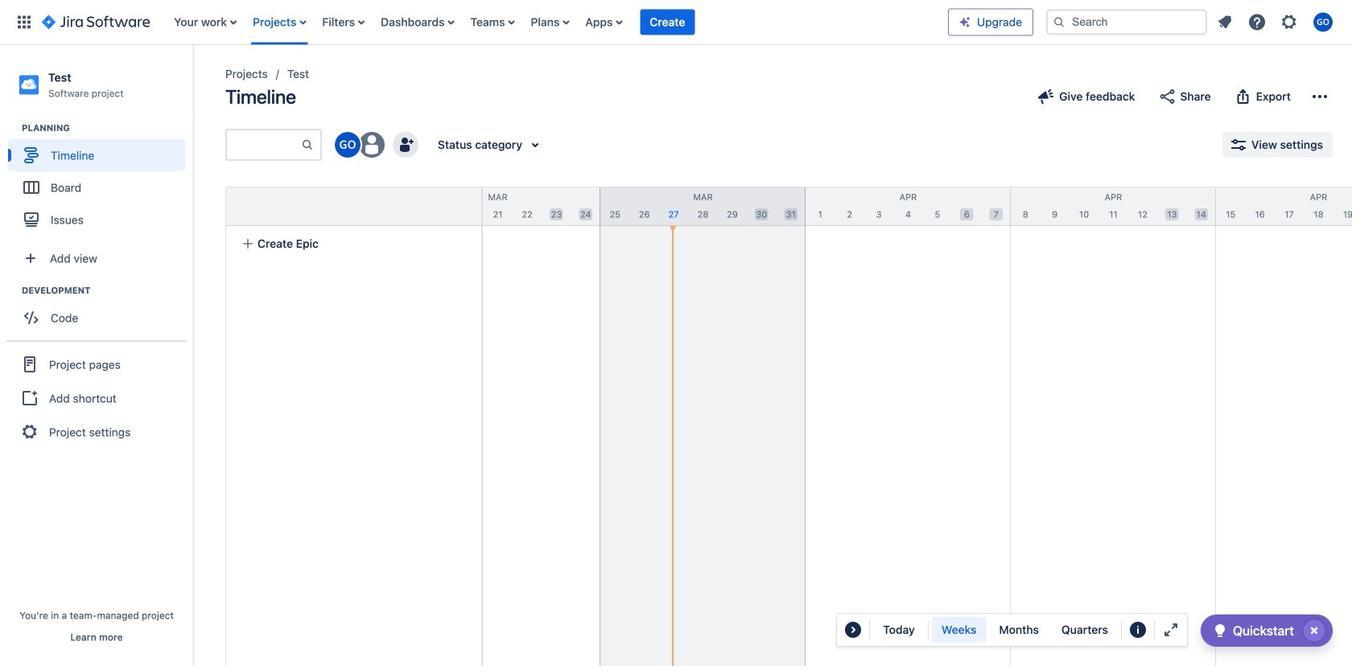 Task type: describe. For each thing, give the bounding box(es) containing it.
5 column header from the left
[[1011, 188, 1217, 225]]

row inside row group
[[226, 188, 481, 226]]

1 horizontal spatial list
[[1211, 8, 1343, 37]]

timeline grid
[[190, 187, 1353, 667]]

enter full screen image
[[1162, 621, 1181, 640]]

check image
[[1211, 622, 1230, 641]]

search image
[[1053, 16, 1066, 29]]

heading for development icon
[[22, 284, 192, 297]]

appswitcher icon image
[[14, 12, 34, 32]]

your profile and settings image
[[1314, 12, 1333, 32]]

row group inside timeline grid
[[225, 187, 481, 226]]

help image
[[1248, 12, 1267, 32]]

add people image
[[396, 135, 415, 155]]

legend image
[[1129, 621, 1148, 640]]



Task type: vqa. For each thing, say whether or not it's contained in the screenshot.
Your profile and settings icon
yes



Task type: locate. For each thing, give the bounding box(es) containing it.
2 heading from the top
[[22, 284, 192, 297]]

notifications image
[[1216, 12, 1235, 32]]

0 horizontal spatial list
[[166, 0, 948, 45]]

row
[[226, 188, 481, 226]]

settings image
[[1280, 12, 1299, 32]]

export icon image
[[1234, 87, 1253, 106]]

development image
[[2, 281, 22, 300]]

1 heading from the top
[[22, 122, 192, 135]]

0 vertical spatial heading
[[22, 122, 192, 135]]

heading
[[22, 122, 192, 135], [22, 284, 192, 297]]

1 column header from the left
[[190, 188, 395, 225]]

banner
[[0, 0, 1353, 45]]

Search timeline text field
[[227, 130, 301, 159]]

list
[[166, 0, 948, 45], [1211, 8, 1343, 37]]

jira software image
[[42, 12, 150, 32], [42, 12, 150, 32]]

6 column header from the left
[[1217, 188, 1353, 225]]

1 vertical spatial heading
[[22, 284, 192, 297]]

group
[[8, 122, 192, 241], [8, 284, 192, 339], [6, 341, 187, 455], [932, 618, 1118, 643]]

3 column header from the left
[[601, 188, 806, 225]]

dismiss quickstart image
[[1302, 618, 1328, 644]]

heading for planning image
[[22, 122, 192, 135]]

sidebar navigation image
[[176, 64, 211, 97]]

column header
[[190, 188, 395, 225], [395, 188, 601, 225], [601, 188, 806, 225], [806, 188, 1011, 225], [1011, 188, 1217, 225], [1217, 188, 1353, 225]]

sidebar element
[[0, 45, 193, 667]]

planning image
[[2, 119, 22, 138]]

2 column header from the left
[[395, 188, 601, 225]]

Search field
[[1047, 9, 1208, 35]]

list item
[[640, 0, 695, 45]]

primary element
[[10, 0, 948, 45]]

None search field
[[1047, 9, 1208, 35]]

4 column header from the left
[[806, 188, 1011, 225]]

row group
[[225, 187, 481, 226]]



